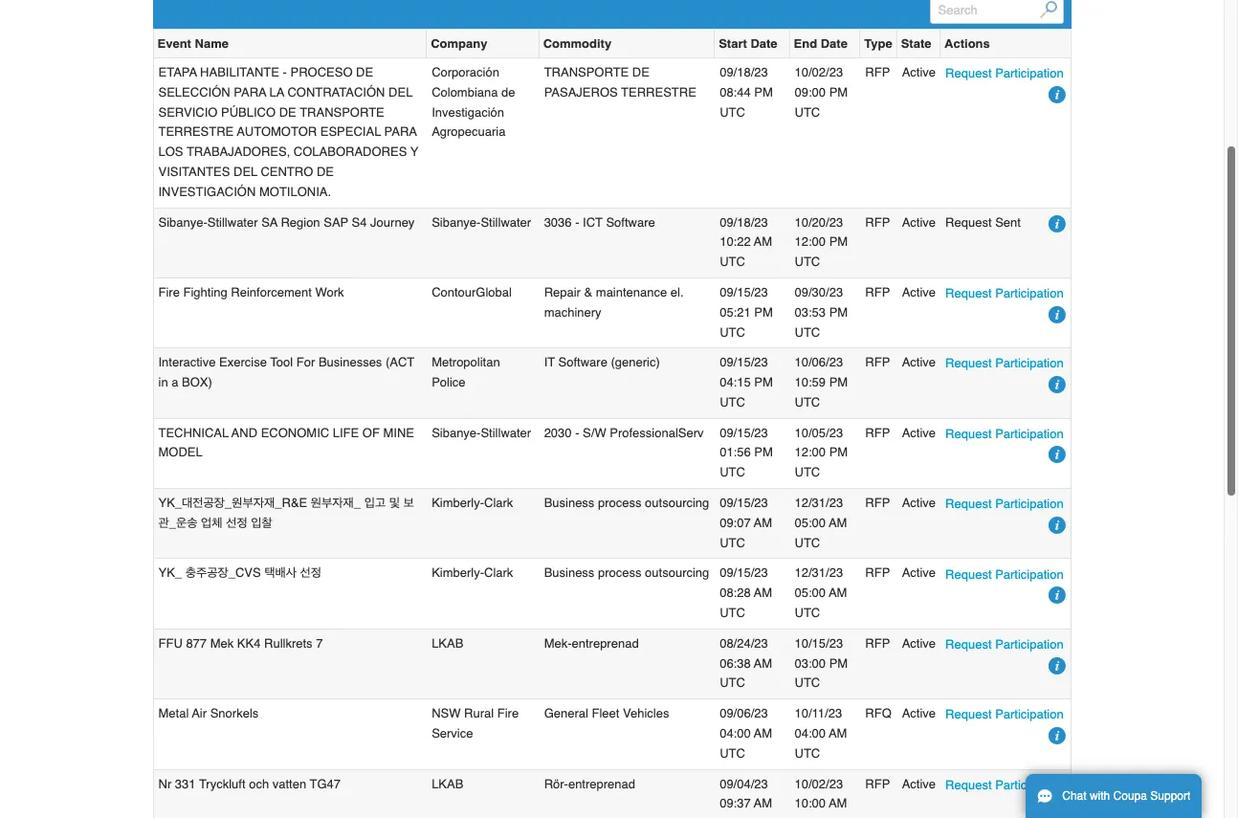 Task type: describe. For each thing, give the bounding box(es) containing it.
kimberly- for yk_ 충주공장_cvs 택배사 선정
[[432, 566, 484, 580]]

outsourcing for 09/15/23 08:28 am utc
[[645, 566, 710, 580]]

06:38
[[720, 656, 751, 671]]

- for s4
[[575, 215, 580, 229]]

participation for 09/18/23 08:44 pm utc
[[996, 66, 1064, 80]]

stillwater for technical and economic life of mine model
[[481, 426, 531, 440]]

start
[[719, 36, 747, 51]]

sibanye-stillwater sa region sap s4 journey
[[158, 215, 415, 229]]

am inside 10/02/23 10:00 am utc
[[829, 797, 848, 811]]

09/06/23
[[720, 707, 768, 721]]

08:28
[[720, 586, 751, 600]]

12:00 for 10/05/23
[[795, 446, 826, 460]]

etapa
[[158, 65, 197, 79]]

12/31/23 for 09/15/23 08:28 am utc
[[795, 566, 843, 580]]

10/02/23 10:00 am utc
[[795, 777, 848, 818]]

utc up 10/15/23 on the right bottom
[[795, 606, 821, 620]]

metal air snorkels
[[158, 707, 259, 721]]

utc inside 10/20/23 12:00 pm utc
[[795, 255, 821, 269]]

rfp for 09/04/23 09:37 am utc
[[866, 777, 890, 791]]

contourglobal
[[432, 285, 512, 300]]

habilitante
[[200, 65, 279, 79]]

rfp for 08/24/23 06:38 am utc
[[866, 636, 890, 651]]

mek
[[210, 636, 234, 651]]

09/15/23 for 05:21
[[720, 285, 768, 300]]

with
[[1090, 790, 1111, 803]]

visitantes
[[158, 165, 230, 179]]

vehicles
[[623, 707, 669, 721]]

transporte de pasajeros terrestre
[[544, 65, 697, 99]]

rfp for 09/15/23 04:15 pm utc
[[866, 355, 890, 370]]

01:56
[[720, 446, 751, 460]]

los
[[158, 145, 183, 159]]

mine
[[383, 426, 414, 440]]

stillwater left sa
[[208, 215, 258, 229]]

09/18/23 08:44 pm utc
[[720, 65, 773, 119]]

yk_ 충주공장_cvs 택배사 선정
[[158, 566, 322, 580]]

terrestre inside transporte de pasajeros terrestre
[[621, 85, 697, 99]]

nsw rural fire service
[[432, 707, 519, 741]]

04:00 for 09/06/23
[[720, 727, 751, 741]]

participation for 09/06/23 04:00 am utc
[[996, 708, 1064, 722]]

1 vertical spatial 선정
[[300, 566, 322, 580]]

público
[[221, 105, 276, 119]]

date for end date
[[821, 36, 848, 51]]

active for 08/24/23 06:38 am utc
[[902, 636, 936, 651]]

10/20/23 12:00 pm utc
[[795, 215, 848, 269]]

request for 09/15/23 04:15 pm utc
[[946, 356, 992, 371]]

box)
[[182, 375, 212, 390]]

businesses
[[319, 355, 382, 370]]

0 vertical spatial software
[[606, 215, 655, 229]]

1 vertical spatial del
[[234, 165, 258, 179]]

request participation for 09/15/23 08:28 am utc
[[946, 567, 1064, 582]]

utc inside 10/06/23 10:59 pm utc
[[795, 395, 821, 410]]

utc inside 09/15/23 09:07 am utc
[[720, 536, 746, 550]]

3036 - ict software
[[544, 215, 655, 229]]

am inside 09/06/23 04:00 am utc
[[754, 727, 773, 741]]

10:22
[[720, 235, 751, 249]]

am inside 10/11/23 04:00 am utc
[[829, 727, 848, 741]]

utc inside 08/24/23 06:38 am utc
[[720, 676, 746, 691]]

request participation for 09/06/23 04:00 am utc
[[946, 708, 1064, 722]]

request for 09/15/23 08:28 am utc
[[946, 567, 992, 582]]

request participation for 09/15/23 05:21 pm utc
[[946, 286, 1064, 301]]

utc right 09/15/23 09:07 am utc
[[795, 536, 821, 550]]

입고
[[364, 496, 386, 510]]

12/31/23 05:00 am utc for 09/15/23 08:28 am utc
[[795, 566, 848, 620]]

lkab for mek-
[[432, 636, 464, 651]]

rör-entreprenad
[[544, 777, 636, 791]]

2030 - s/w professionalserv
[[544, 426, 704, 440]]

택배사
[[264, 566, 297, 580]]

request participation button for 09/15/23 04:15 pm utc
[[946, 354, 1064, 374]]

support
[[1151, 790, 1191, 803]]

sap
[[324, 215, 349, 229]]

de inside transporte de pasajeros terrestre
[[633, 65, 650, 79]]

vatten
[[273, 777, 306, 791]]

am inside 09/15/23 09:07 am utc
[[754, 516, 773, 530]]

mek-entreprenad
[[544, 636, 639, 651]]

09/15/23 04:15 pm utc
[[720, 355, 773, 410]]

selección
[[158, 85, 230, 99]]

general
[[544, 707, 589, 721]]

request for 09/15/23 05:21 pm utc
[[946, 286, 992, 301]]

business process outsourcing for 09/15/23 09:07 am utc
[[544, 496, 710, 510]]

request participation for 09/15/23 09:07 am utc
[[946, 497, 1064, 511]]

10/06/23 10:59 pm utc
[[795, 355, 848, 410]]

am inside 08/24/23 06:38 am utc
[[754, 656, 773, 671]]

fire fighting reinforcement work
[[158, 285, 344, 300]]

s/w
[[583, 426, 607, 440]]

machinery
[[544, 305, 602, 319]]

ffu 877 mek kk4 rullkrets 7
[[158, 636, 323, 651]]

fire inside nsw rural fire service
[[497, 707, 519, 721]]

request participation for 09/04/23 09:37 am utc
[[946, 778, 1064, 792]]

investigación
[[432, 105, 504, 119]]

company
[[431, 36, 488, 51]]

rfp for 09/15/23 08:28 am utc
[[866, 566, 890, 580]]

participation for 09/15/23 01:56 pm utc
[[996, 427, 1064, 441]]

utc inside 09/15/23 04:15 pm utc
[[720, 395, 746, 410]]

12/31/23 for 09/15/23 09:07 am utc
[[795, 496, 843, 510]]

agropecuaria
[[432, 125, 506, 139]]

04:00 for 10/11/23
[[795, 727, 826, 741]]

outsourcing for 09/15/23 09:07 am utc
[[645, 496, 710, 510]]

corporación
[[432, 65, 500, 79]]

utc inside 09/06/23 04:00 am utc
[[720, 746, 746, 761]]

tryckluft
[[199, 777, 246, 791]]

participation for 09/15/23 05:21 pm utc
[[996, 286, 1064, 301]]

sa
[[261, 215, 278, 229]]

08/24/23
[[720, 636, 768, 651]]

09/15/23 for 09:07
[[720, 496, 768, 510]]

request participation for 09/15/23 01:56 pm utc
[[946, 427, 1064, 441]]

life
[[333, 426, 359, 440]]

active for 09/18/23 08:44 pm utc
[[902, 65, 936, 79]]

event name button
[[157, 33, 229, 54]]

sibanye- down investigación
[[158, 215, 208, 229]]

participation for 09/15/23 08:28 am utc
[[996, 567, 1064, 582]]

ffu
[[158, 636, 183, 651]]

04:15
[[720, 375, 751, 390]]

1 horizontal spatial para
[[384, 125, 417, 139]]

request participation for 08/24/23 06:38 am utc
[[946, 637, 1064, 652]]

active for 09/15/23 01:56 pm utc
[[902, 426, 936, 440]]

snorkels
[[210, 707, 259, 721]]

05:00 for 09/15/23 09:07 am utc
[[795, 516, 826, 530]]

clark for yk_ 충주공장_cvs 택배사 선정
[[484, 566, 513, 580]]

10/11/23 04:00 am utc
[[795, 707, 848, 761]]

10/15/23 03:00 pm utc
[[795, 636, 848, 691]]

participation for 09/15/23 04:15 pm utc
[[996, 356, 1064, 371]]

- inside etapa habilitante - proceso de selección para la contratación del servicio público de transporte terrestre automotor especial para los trabajadores, colaboradores y visitantes del centro de investigación motilonia.
[[283, 65, 287, 79]]

el.
[[671, 285, 684, 300]]

nsw
[[432, 707, 461, 721]]

search image
[[1040, 1, 1058, 19]]

servicio
[[158, 105, 218, 119]]

request for 09/18/23 08:44 pm utc
[[946, 66, 992, 80]]

331
[[175, 777, 196, 791]]

10/05/23
[[795, 426, 843, 440]]

investigación
[[158, 184, 256, 199]]

end
[[794, 36, 817, 51]]

09/15/23 08:28 am utc
[[720, 566, 773, 620]]

etapa habilitante - proceso de selección para la contratación del servicio público de transporte terrestre automotor especial para los trabajadores, colaboradores y visitantes del centro de investigación motilonia.
[[158, 65, 419, 199]]

contratación
[[288, 85, 385, 99]]

of
[[363, 426, 380, 440]]

10/02/23 for 09:00
[[795, 65, 843, 79]]

request participation button for 09/04/23 09:37 am utc
[[946, 775, 1064, 795]]

sent
[[996, 215, 1021, 229]]

utc inside "10/02/23 09:00 pm utc"
[[795, 105, 821, 119]]

lkab for rör-
[[432, 777, 464, 791]]

yk_
[[158, 566, 182, 580]]

877
[[186, 636, 207, 651]]

12:00 for 10/20/23
[[795, 235, 826, 249]]

centro
[[261, 165, 313, 179]]

충주공장_cvs
[[185, 566, 261, 580]]

transporte inside etapa habilitante - proceso de selección para la contratación del servicio público de transporte terrestre automotor especial para los trabajadores, colaboradores y visitantes del centro de investigación motilonia.
[[300, 105, 385, 119]]

2 request from the top
[[946, 215, 992, 229]]

business for 09/15/23 09:07 am utc
[[544, 496, 595, 510]]

utc inside 09/15/23 05:21 pm utc
[[720, 325, 746, 339]]

professionalserv
[[610, 426, 704, 440]]

request for 08/24/23 06:38 am utc
[[946, 637, 992, 652]]

metropolitan
[[432, 355, 500, 370]]

- for mine
[[575, 426, 580, 440]]

09/18/23 10:22 am utc
[[720, 215, 773, 269]]

0 horizontal spatial fire
[[158, 285, 180, 300]]

state button
[[901, 33, 932, 54]]

09/15/23 01:56 pm utc
[[720, 426, 773, 480]]

sibanye-stillwater for 2030
[[432, 426, 531, 440]]

rfp for 09/18/23 08:44 pm utc
[[866, 65, 890, 79]]



Task type: locate. For each thing, give the bounding box(es) containing it.
utc down 01:56
[[720, 465, 746, 480]]

1 vertical spatial transporte
[[300, 105, 385, 119]]

request participation button for 09/18/23 08:44 pm utc
[[946, 63, 1064, 83]]

0 vertical spatial kimberly-
[[432, 496, 484, 510]]

lkab
[[432, 636, 464, 651], [432, 777, 464, 791]]

utc down 04:15
[[720, 395, 746, 410]]

1 outsourcing from the top
[[645, 496, 710, 510]]

1 horizontal spatial date
[[821, 36, 848, 51]]

active for 09/18/23 10:22 am utc
[[902, 215, 936, 229]]

1 horizontal spatial 선정
[[300, 566, 322, 580]]

fighting
[[183, 285, 228, 300]]

5 09/15/23 from the top
[[720, 566, 768, 580]]

del down the trabajadores,
[[234, 165, 258, 179]]

request participation button for 08/24/23 06:38 am utc
[[946, 635, 1064, 655]]

0 vertical spatial transporte
[[544, 65, 629, 79]]

para up y
[[384, 125, 417, 139]]

pm inside "09/30/23 03:53 pm utc"
[[830, 305, 848, 319]]

tool
[[270, 355, 293, 370]]

5 active from the top
[[902, 426, 936, 440]]

12:00 down 10/20/23
[[795, 235, 826, 249]]

pm for 10/02/23 09:00 pm utc
[[830, 85, 848, 99]]

2 process from the top
[[598, 566, 642, 580]]

4 rfp from the top
[[866, 355, 890, 370]]

fire right the rural
[[497, 707, 519, 721]]

kimberly-clark for yk_대전공장_원부자재_r&e 원부자재_ 입고 및 보 관_운송 업체 선정 입찰
[[432, 496, 513, 510]]

1 vertical spatial -
[[575, 215, 580, 229]]

03:00
[[795, 656, 826, 671]]

company button
[[431, 33, 488, 54]]

0 vertical spatial 12/31/23 05:00 am utc
[[795, 496, 848, 550]]

12/31/23 05:00 am utc down 10/05/23 12:00 pm utc
[[795, 496, 848, 550]]

rullkrets
[[264, 636, 313, 651]]

09/15/23 05:21 pm utc
[[720, 285, 773, 339]]

utc down 10/11/23
[[795, 746, 821, 761]]

pm
[[755, 85, 773, 99], [830, 85, 848, 99], [830, 235, 848, 249], [755, 305, 773, 319], [830, 305, 848, 319], [755, 375, 773, 390], [830, 375, 848, 390], [755, 446, 773, 460], [830, 446, 848, 460], [830, 656, 848, 671]]

0 vertical spatial process
[[598, 496, 642, 510]]

1 vertical spatial fire
[[497, 707, 519, 721]]

stillwater
[[208, 215, 258, 229], [481, 215, 531, 229], [481, 426, 531, 440]]

10:59
[[795, 375, 826, 390]]

sibanye- down police
[[432, 426, 481, 440]]

1 vertical spatial 09/18/23
[[720, 215, 768, 229]]

utc inside 09/18/23 10:22 am utc
[[720, 255, 746, 269]]

process up "mek-entreprenad"
[[598, 566, 642, 580]]

sibanye-
[[158, 215, 208, 229], [432, 215, 481, 229], [432, 426, 481, 440]]

am right 08:28 in the right of the page
[[754, 586, 773, 600]]

utc down 03:53
[[795, 325, 821, 339]]

software right ict at the top left of the page
[[606, 215, 655, 229]]

1 participation from the top
[[996, 66, 1064, 80]]

09/18/23 inside 09/18/23 10:22 am utc
[[720, 215, 768, 229]]

3 request participation from the top
[[946, 356, 1064, 371]]

colombiana
[[432, 85, 498, 99]]

2 business from the top
[[544, 566, 595, 580]]

request for 09/06/23 04:00 am utc
[[946, 708, 992, 722]]

lkab up nsw
[[432, 636, 464, 651]]

para up público
[[234, 85, 266, 99]]

request participation for 09/18/23 08:44 pm utc
[[946, 66, 1064, 80]]

stillwater left 2030
[[481, 426, 531, 440]]

2 request participation from the top
[[946, 286, 1064, 301]]

pm for 10/05/23 12:00 pm utc
[[830, 446, 848, 460]]

active for 09/06/23 04:00 am utc
[[902, 707, 936, 721]]

1 horizontal spatial del
[[389, 85, 413, 99]]

actions button
[[945, 33, 990, 54]]

2 rfp from the top
[[866, 215, 890, 229]]

5 request from the top
[[946, 427, 992, 441]]

1 kimberly-clark from the top
[[432, 496, 513, 510]]

entreprenad down fleet on the bottom of page
[[568, 777, 636, 791]]

work
[[315, 285, 344, 300]]

1 horizontal spatial 04:00
[[795, 727, 826, 741]]

선정 down yk_대전공장_원부자재_r&e
[[226, 516, 248, 530]]

8 request participation button from the top
[[946, 705, 1064, 725]]

active
[[902, 65, 936, 79], [902, 215, 936, 229], [902, 285, 936, 300], [902, 355, 936, 370], [902, 426, 936, 440], [902, 496, 936, 510], [902, 566, 936, 580], [902, 636, 936, 651], [902, 707, 936, 721], [902, 777, 936, 791]]

10/02/23 inside 10/02/23 10:00 am utc
[[795, 777, 843, 791]]

6 request from the top
[[946, 497, 992, 511]]

entreprenad up fleet on the bottom of page
[[572, 636, 639, 651]]

am down 08/24/23
[[754, 656, 773, 671]]

pm for 09/15/23 05:21 pm utc
[[755, 305, 773, 319]]

2 12:00 from the top
[[795, 446, 826, 460]]

1 business process outsourcing from the top
[[544, 496, 710, 510]]

10/02/23
[[795, 65, 843, 79], [795, 777, 843, 791]]

am
[[754, 235, 773, 249], [754, 516, 773, 530], [829, 516, 848, 530], [754, 586, 773, 600], [829, 586, 848, 600], [754, 656, 773, 671], [754, 727, 773, 741], [829, 727, 848, 741], [754, 797, 773, 811], [829, 797, 848, 811]]

보
[[404, 496, 414, 510]]

utc inside 10/11/23 04:00 am utc
[[795, 746, 821, 761]]

outsourcing left 09/15/23 09:07 am utc
[[645, 496, 710, 510]]

sibanye-stillwater up contourglobal
[[432, 215, 531, 229]]

5 rfp from the top
[[866, 426, 890, 440]]

date right end
[[821, 36, 848, 51]]

09/15/23 for 08:28
[[720, 566, 768, 580]]

actions
[[945, 36, 990, 51]]

4 participation from the top
[[996, 427, 1064, 441]]

am up 10/15/23 on the right bottom
[[829, 586, 848, 600]]

3 active from the top
[[902, 285, 936, 300]]

1 vertical spatial sibanye-stillwater
[[432, 426, 531, 440]]

7 participation from the top
[[996, 637, 1064, 652]]

de
[[356, 65, 373, 79], [633, 65, 650, 79], [279, 105, 296, 119], [317, 165, 334, 179]]

am inside 09/18/23 10:22 am utc
[[754, 235, 773, 249]]

0 vertical spatial kimberly-clark
[[432, 496, 513, 510]]

08/24/23 06:38 am utc
[[720, 636, 773, 691]]

09/15/23 inside 09/15/23 05:21 pm utc
[[720, 285, 768, 300]]

sibanye-stillwater for 3036
[[432, 215, 531, 229]]

mek-
[[544, 636, 572, 651]]

am right 09:07
[[754, 516, 773, 530]]

8 active from the top
[[902, 636, 936, 651]]

0 vertical spatial business
[[544, 496, 595, 510]]

pm for 09/15/23 04:15 pm utc
[[755, 375, 773, 390]]

utc down 09:00
[[795, 105, 821, 119]]

2 12/31/23 05:00 am utc from the top
[[795, 566, 848, 620]]

5 participation from the top
[[996, 497, 1064, 511]]

09/18/23 for 08:44
[[720, 65, 768, 79]]

09/30/23 03:53 pm utc
[[795, 285, 848, 339]]

0 vertical spatial lkab
[[432, 636, 464, 651]]

10/02/23 for 10:00
[[795, 777, 843, 791]]

transporte up pasajeros at the left top of the page
[[544, 65, 629, 79]]

8 request participation from the top
[[946, 708, 1064, 722]]

12:00 down 10/05/23
[[795, 446, 826, 460]]

fire left the fighting
[[158, 285, 180, 300]]

automotor
[[237, 125, 317, 139]]

10/02/23 up 10:00
[[795, 777, 843, 791]]

request for 09/15/23 09:07 am utc
[[946, 497, 992, 511]]

1 horizontal spatial transporte
[[544, 65, 629, 79]]

1 vertical spatial terrestre
[[158, 125, 234, 139]]

pm for 09/15/23 01:56 pm utc
[[755, 446, 773, 460]]

business process outsourcing down 2030 - s/w professionalserv
[[544, 496, 710, 510]]

1 sibanye-stillwater from the top
[[432, 215, 531, 229]]

event name
[[157, 36, 229, 51]]

9 request participation button from the top
[[946, 775, 1064, 795]]

1 12/31/23 05:00 am utc from the top
[[795, 496, 848, 550]]

09:00
[[795, 85, 826, 99]]

1 12/31/23 from the top
[[795, 496, 843, 510]]

1 kimberly- from the top
[[432, 496, 484, 510]]

terrestre left 08:44
[[621, 85, 697, 99]]

request participation for 09/15/23 04:15 pm utc
[[946, 356, 1064, 371]]

2 lkab from the top
[[432, 777, 464, 791]]

model
[[158, 446, 203, 460]]

1 request participation button from the top
[[946, 63, 1064, 83]]

1 vertical spatial business process outsourcing
[[544, 566, 710, 580]]

1 04:00 from the left
[[720, 727, 751, 741]]

active for 09/15/23 09:07 am utc
[[902, 496, 936, 510]]

rfp for 09/15/23 09:07 am utc
[[866, 496, 890, 510]]

metropolitan police
[[432, 355, 500, 390]]

1 vertical spatial lkab
[[432, 777, 464, 791]]

technical and economic life of mine model
[[158, 426, 414, 460]]

del
[[389, 85, 413, 99], [234, 165, 258, 179]]

8 rfp from the top
[[866, 636, 890, 651]]

2 business process outsourcing from the top
[[544, 566, 710, 580]]

12/31/23 05:00 am utc for 09/15/23 09:07 am utc
[[795, 496, 848, 550]]

participation for 08/24/23 06:38 am utc
[[996, 637, 1064, 652]]

0 vertical spatial 05:00
[[795, 516, 826, 530]]

10 active from the top
[[902, 777, 936, 791]]

2 vertical spatial -
[[575, 426, 580, 440]]

9 active from the top
[[902, 707, 936, 721]]

kimberly-clark for yk_ 충주공장_cvs 택배사 선정
[[432, 566, 513, 580]]

10/02/23 up 09:00
[[795, 65, 843, 79]]

09/15/23 inside 09/15/23 04:15 pm utc
[[720, 355, 768, 370]]

process down 2030 - s/w professionalserv
[[598, 496, 642, 510]]

12:00 inside 10/05/23 12:00 pm utc
[[795, 446, 826, 460]]

0 vertical spatial 12:00
[[795, 235, 826, 249]]

7 request from the top
[[946, 567, 992, 582]]

request for 09/15/23 01:56 pm utc
[[946, 427, 992, 441]]

terrestre down servicio
[[158, 125, 234, 139]]

pm for 10/15/23 03:00 pm utc
[[830, 656, 848, 671]]

0 vertical spatial clark
[[484, 496, 513, 510]]

04:00 inside 09/06/23 04:00 am utc
[[720, 727, 751, 741]]

0 vertical spatial 선정
[[226, 516, 248, 530]]

선정 inside yk_대전공장_원부자재_r&e 원부자재_ 입고 및 보 관_운송 업체 선정 입찰
[[226, 516, 248, 530]]

선정 right 택배사
[[300, 566, 322, 580]]

05:00 right 09/15/23 09:07 am utc
[[795, 516, 826, 530]]

2 09/18/23 from the top
[[720, 215, 768, 229]]

pm for 09/18/23 08:44 pm utc
[[755, 85, 773, 99]]

09/15/23 up 08:28 in the right of the page
[[720, 566, 768, 580]]

rfp for 09/15/23 01:56 pm utc
[[866, 426, 890, 440]]

3 09/15/23 from the top
[[720, 426, 768, 440]]

para
[[234, 85, 266, 99], [384, 125, 417, 139]]

1 horizontal spatial terrestre
[[621, 85, 697, 99]]

pm inside 09/15/23 04:15 pm utc
[[755, 375, 773, 390]]

pm right 05:21
[[755, 305, 773, 319]]

2 kimberly- from the top
[[432, 566, 484, 580]]

1 vertical spatial entreprenad
[[568, 777, 636, 791]]

0 vertical spatial 09/18/23
[[720, 65, 768, 79]]

09/15/23 up 04:15
[[720, 355, 768, 370]]

utc down 03:00
[[795, 676, 821, 691]]

1 10/02/23 from the top
[[795, 65, 843, 79]]

business
[[544, 496, 595, 510], [544, 566, 595, 580]]

pm inside "10/02/23 09:00 pm utc"
[[830, 85, 848, 99]]

1 vertical spatial 12/31/23 05:00 am utc
[[795, 566, 848, 620]]

commodity
[[543, 36, 612, 51]]

1 vertical spatial 05:00
[[795, 586, 826, 600]]

am down the 09/04/23
[[754, 797, 773, 811]]

entreprenad for mek-
[[572, 636, 639, 651]]

(generic)
[[611, 355, 660, 370]]

utc down 10/05/23
[[795, 465, 821, 480]]

pm inside 09/18/23 08:44 pm utc
[[755, 85, 773, 99]]

04:00
[[720, 727, 751, 741], [795, 727, 826, 741]]

09/06/23 04:00 am utc
[[720, 707, 773, 761]]

end date button
[[794, 33, 848, 54]]

09/15/23 inside 09/15/23 09:07 am utc
[[720, 496, 768, 510]]

09/15/23 inside 09/15/23 01:56 pm utc
[[720, 426, 768, 440]]

rfp for 09/15/23 05:21 pm utc
[[866, 285, 890, 300]]

utc down 08:28 in the right of the page
[[720, 606, 746, 620]]

request participation button for 09/15/23 09:07 am utc
[[946, 494, 1064, 514]]

kimberly- for yk_대전공장_원부자재_r&e 원부자재_ 입고 및 보 관_운송 업체 선정 입찰
[[432, 496, 484, 510]]

1 active from the top
[[902, 65, 936, 79]]

5 request participation button from the top
[[946, 494, 1064, 514]]

pm for 10/06/23 10:59 pm utc
[[830, 375, 848, 390]]

stillwater left 3036
[[481, 215, 531, 229]]

pm inside 10/06/23 10:59 pm utc
[[830, 375, 848, 390]]

sibanye-stillwater down police
[[432, 426, 531, 440]]

0 vertical spatial del
[[389, 85, 413, 99]]

utc inside "09/30/23 03:53 pm utc"
[[795, 325, 821, 339]]

request participation button for 09/15/23 05:21 pm utc
[[946, 283, 1064, 303]]

am down 09/06/23
[[754, 727, 773, 741]]

pm down 10/15/23 on the right bottom
[[830, 656, 848, 671]]

0 horizontal spatial date
[[751, 36, 778, 51]]

0 vertical spatial outsourcing
[[645, 496, 710, 510]]

pm for 09/30/23 03:53 pm utc
[[830, 305, 848, 319]]

clark for yk_대전공장_원부자재_r&e 원부자재_ 입고 및 보 관_운송 업체 선정 입찰
[[484, 496, 513, 510]]

rfp for 09/18/23 10:22 am utc
[[866, 215, 890, 229]]

terrestre inside etapa habilitante - proceso de selección para la contratación del servicio público de transporte terrestre automotor especial para los trabajadores, colaboradores y visitantes del centro de investigación motilonia.
[[158, 125, 234, 139]]

1 vertical spatial 12:00
[[795, 446, 826, 460]]

am inside 09/04/23 09:37 am utc
[[754, 797, 773, 811]]

8 participation from the top
[[996, 708, 1064, 722]]

stillwater for sibanye-stillwater sa region sap s4 journey
[[481, 215, 531, 229]]

04:00 down 10/11/23
[[795, 727, 826, 741]]

transporte down contratación
[[300, 105, 385, 119]]

09/04/23 09:37 am utc
[[720, 777, 773, 818]]

08:44
[[720, 85, 751, 99]]

0 vertical spatial 10/02/23
[[795, 65, 843, 79]]

utc down 10:59
[[795, 395, 821, 410]]

12:00 inside 10/20/23 12:00 pm utc
[[795, 235, 826, 249]]

1 09/18/23 from the top
[[720, 65, 768, 79]]

0 horizontal spatial transporte
[[300, 105, 385, 119]]

9 participation from the top
[[996, 778, 1064, 792]]

- left s/w
[[575, 426, 580, 440]]

software right it
[[559, 355, 608, 370]]

12/31/23 05:00 am utc up 10/15/23 on the right bottom
[[795, 566, 848, 620]]

utc down 09:07
[[720, 536, 746, 550]]

6 participation from the top
[[996, 567, 1064, 582]]

utc inside 09/18/23 08:44 pm utc
[[720, 105, 746, 119]]

a
[[172, 375, 178, 390]]

exercise
[[219, 355, 267, 370]]

business process outsourcing up "mek-entreprenad"
[[544, 566, 710, 580]]

9 request from the top
[[946, 708, 992, 722]]

transporte inside transporte de pasajeros terrestre
[[544, 65, 629, 79]]

active for 09/15/23 05:21 pm utc
[[902, 285, 936, 300]]

3036
[[544, 215, 572, 229]]

request participation button for 09/15/23 01:56 pm utc
[[946, 424, 1064, 444]]

1 09/15/23 from the top
[[720, 285, 768, 300]]

pm inside 10/05/23 12:00 pm utc
[[830, 446, 848, 460]]

2 09/15/23 from the top
[[720, 355, 768, 370]]

business for 09/15/23 08:28 am utc
[[544, 566, 595, 580]]

및
[[389, 496, 400, 510]]

09/15/23 up 05:21
[[720, 285, 768, 300]]

1 05:00 from the top
[[795, 516, 826, 530]]

1 12:00 from the top
[[795, 235, 826, 249]]

05:00 up 10/15/23 on the right bottom
[[795, 586, 826, 600]]

7 request participation from the top
[[946, 637, 1064, 652]]

0 vertical spatial sibanye-stillwater
[[432, 215, 531, 229]]

0 horizontal spatial terrestre
[[158, 125, 234, 139]]

05:00 for 09/15/23 08:28 am utc
[[795, 586, 826, 600]]

rural
[[464, 707, 494, 721]]

12/31/23 down 10/05/23 12:00 pm utc
[[795, 496, 843, 510]]

4 09/15/23 from the top
[[720, 496, 768, 510]]

pm right 01:56
[[755, 446, 773, 460]]

police
[[432, 375, 466, 390]]

6 request participation button from the top
[[946, 564, 1064, 584]]

04:00 down 09/06/23
[[720, 727, 751, 741]]

nr
[[158, 777, 172, 791]]

09/15/23 for 04:15
[[720, 355, 768, 370]]

1 vertical spatial business
[[544, 566, 595, 580]]

entreprenad
[[572, 636, 639, 651], [568, 777, 636, 791]]

6 active from the top
[[902, 496, 936, 510]]

date for start date
[[751, 36, 778, 51]]

participation for 09/04/23 09:37 am utc
[[996, 778, 1064, 792]]

chat
[[1063, 790, 1087, 803]]

1 request participation from the top
[[946, 66, 1064, 80]]

09/15/23 inside 09/15/23 08:28 am utc
[[720, 566, 768, 580]]

4 request participation from the top
[[946, 427, 1064, 441]]

10/20/23
[[795, 215, 843, 229]]

09/18/23 inside 09/18/23 08:44 pm utc
[[720, 65, 768, 79]]

date right start
[[751, 36, 778, 51]]

ict
[[583, 215, 603, 229]]

pm inside 10/20/23 12:00 pm utc
[[830, 235, 848, 249]]

7 request participation button from the top
[[946, 635, 1064, 655]]

am down 10/05/23 12:00 pm utc
[[829, 516, 848, 530]]

entreprenad for rör-
[[568, 777, 636, 791]]

participation for 09/15/23 09:07 am utc
[[996, 497, 1064, 511]]

7 active from the top
[[902, 566, 936, 580]]

1 process from the top
[[598, 496, 642, 510]]

6 request participation from the top
[[946, 567, 1064, 582]]

pm right 08:44
[[755, 85, 773, 99]]

in
[[158, 375, 168, 390]]

0 vertical spatial 12/31/23
[[795, 496, 843, 510]]

0 vertical spatial -
[[283, 65, 287, 79]]

utc down the 06:38
[[720, 676, 746, 691]]

and
[[232, 426, 258, 440]]

8 request from the top
[[946, 637, 992, 652]]

pm right 04:15
[[755, 375, 773, 390]]

utc down 10:00
[[795, 817, 821, 818]]

09/15/23 up 01:56
[[720, 426, 768, 440]]

metal
[[158, 707, 189, 721]]

3 request from the top
[[946, 286, 992, 301]]

2030
[[544, 426, 572, 440]]

1 vertical spatial clark
[[484, 566, 513, 580]]

request participation button for 09/15/23 08:28 am utc
[[946, 564, 1064, 584]]

09/15/23 for 01:56
[[720, 426, 768, 440]]

4 request from the top
[[946, 356, 992, 371]]

pm inside 09/15/23 05:21 pm utc
[[755, 305, 773, 319]]

2 outsourcing from the top
[[645, 566, 710, 580]]

utc inside 09/15/23 01:56 pm utc
[[720, 465, 746, 480]]

1 vertical spatial para
[[384, 125, 417, 139]]

end date
[[794, 36, 848, 51]]

1 business from the top
[[544, 496, 595, 510]]

0 horizontal spatial 선정
[[226, 516, 248, 530]]

0 vertical spatial entreprenad
[[572, 636, 639, 651]]

04:00 inside 10/11/23 04:00 am utc
[[795, 727, 826, 741]]

0 horizontal spatial del
[[234, 165, 258, 179]]

09/18/23 up 10:22
[[720, 215, 768, 229]]

2 12/31/23 from the top
[[795, 566, 843, 580]]

for
[[296, 355, 315, 370]]

(act
[[386, 355, 415, 370]]

7 rfp from the top
[[866, 566, 890, 580]]

5 request participation from the top
[[946, 497, 1064, 511]]

09/15/23 up 09:07
[[720, 496, 768, 510]]

1 vertical spatial kimberly-
[[432, 566, 484, 580]]

1 vertical spatial outsourcing
[[645, 566, 710, 580]]

0 horizontal spatial para
[[234, 85, 266, 99]]

1 clark from the top
[[484, 496, 513, 510]]

2 10/02/23 from the top
[[795, 777, 843, 791]]

- up la
[[283, 65, 287, 79]]

la
[[270, 85, 284, 99]]

pm for 10/20/23 12:00 pm utc
[[830, 235, 848, 249]]

7
[[316, 636, 323, 651]]

3 request participation button from the top
[[946, 354, 1064, 374]]

Search text field
[[930, 0, 1064, 24]]

9 request participation from the top
[[946, 778, 1064, 792]]

3 rfp from the top
[[866, 285, 890, 300]]

1 date from the left
[[751, 36, 778, 51]]

s4
[[352, 215, 367, 229]]

12/31/23 up 10/15/23 on the right bottom
[[795, 566, 843, 580]]

region
[[281, 215, 320, 229]]

service
[[432, 727, 473, 741]]

4 active from the top
[[902, 355, 936, 370]]

2 sibanye-stillwater from the top
[[432, 426, 531, 440]]

2 clark from the top
[[484, 566, 513, 580]]

lkab down the "service"
[[432, 777, 464, 791]]

10/11/23
[[795, 707, 842, 721]]

- left ict at the top left of the page
[[575, 215, 580, 229]]

am inside 09/15/23 08:28 am utc
[[754, 586, 773, 600]]

participation
[[996, 66, 1064, 80], [996, 286, 1064, 301], [996, 356, 1064, 371], [996, 427, 1064, 441], [996, 497, 1064, 511], [996, 567, 1064, 582], [996, 637, 1064, 652], [996, 708, 1064, 722], [996, 778, 1064, 792]]

reinforcement
[[231, 285, 312, 300]]

pm down "10/06/23"
[[830, 375, 848, 390]]

maintenance
[[596, 285, 667, 300]]

1 lkab from the top
[[432, 636, 464, 651]]

type
[[865, 36, 893, 51]]

12:00
[[795, 235, 826, 249], [795, 446, 826, 460]]

10/02/23 09:00 pm utc
[[795, 65, 848, 119]]

1 request from the top
[[946, 66, 992, 80]]

2 date from the left
[[821, 36, 848, 51]]

utc down 09:37
[[720, 817, 746, 818]]

business down 2030
[[544, 496, 595, 510]]

utc inside 10/02/23 10:00 am utc
[[795, 817, 821, 818]]

pm right 09:00
[[830, 85, 848, 99]]

economic
[[261, 426, 329, 440]]

09/18/23 for 10:22
[[720, 215, 768, 229]]

nr 331 tryckluft och vatten tg47
[[158, 777, 341, 791]]

1 vertical spatial 10/02/23
[[795, 777, 843, 791]]

utc up 09/30/23 at the right top of page
[[795, 255, 821, 269]]

utc inside 09/15/23 08:28 am utc
[[720, 606, 746, 620]]

2 active from the top
[[902, 215, 936, 229]]

am down 10/11/23
[[829, 727, 848, 741]]

2 05:00 from the top
[[795, 586, 826, 600]]

utc down 10:22
[[720, 255, 746, 269]]

utc down 08:44
[[720, 105, 746, 119]]

utc down 05:21
[[720, 325, 746, 339]]

pm down 10/20/23
[[830, 235, 848, 249]]

09/18/23 up 08:44
[[720, 65, 768, 79]]

1 vertical spatial 12/31/23
[[795, 566, 843, 580]]

outsourcing left 09/15/23 08:28 am utc
[[645, 566, 710, 580]]

sibanye- for technical and economic life of mine model
[[432, 426, 481, 440]]

pm inside 09/15/23 01:56 pm utc
[[755, 446, 773, 460]]

1 vertical spatial kimberly-clark
[[432, 566, 513, 580]]

am right 10:00
[[829, 797, 848, 811]]

0 vertical spatial terrestre
[[621, 85, 697, 99]]

process for 09/15/23 08:28 am utc
[[598, 566, 642, 580]]

2 kimberly-clark from the top
[[432, 566, 513, 580]]

sibanye- for sibanye-stillwater sa region sap s4 journey
[[432, 215, 481, 229]]

10/05/23 12:00 pm utc
[[795, 426, 848, 480]]

1 vertical spatial software
[[559, 355, 608, 370]]

0 vertical spatial para
[[234, 85, 266, 99]]

9 rfp from the top
[[866, 777, 890, 791]]

09/04/23
[[720, 777, 768, 791]]

process
[[598, 496, 642, 510], [598, 566, 642, 580]]

6 rfp from the top
[[866, 496, 890, 510]]

10/02/23 inside "10/02/23 09:00 pm utc"
[[795, 65, 843, 79]]

10 request from the top
[[946, 778, 992, 792]]

request for 09/04/23 09:37 am utc
[[946, 778, 992, 792]]

business up mek-
[[544, 566, 595, 580]]

active for 09/15/23 08:28 am utc
[[902, 566, 936, 580]]

0 horizontal spatial 04:00
[[720, 727, 751, 741]]

am right 10:22
[[754, 235, 773, 249]]

utc inside '10/15/23 03:00 pm utc'
[[795, 676, 821, 691]]

10/15/23
[[795, 636, 843, 651]]

관_운송
[[158, 516, 198, 530]]

09:37
[[720, 797, 751, 811]]

interactive
[[158, 355, 216, 370]]

active for 09/04/23 09:37 am utc
[[902, 777, 936, 791]]

pm inside '10/15/23 03:00 pm utc'
[[830, 656, 848, 671]]

utc inside 10/05/23 12:00 pm utc
[[795, 465, 821, 480]]

sibanye- right journey
[[432, 215, 481, 229]]

business process outsourcing for 09/15/23 08:28 am utc
[[544, 566, 710, 580]]

4 request participation button from the top
[[946, 424, 1064, 444]]

request participation button for 09/06/23 04:00 am utc
[[946, 705, 1064, 725]]

2 04:00 from the left
[[795, 727, 826, 741]]

utc inside 09/04/23 09:37 am utc
[[720, 817, 746, 818]]

name
[[195, 36, 229, 51]]

3 participation from the top
[[996, 356, 1064, 371]]

2 participation from the top
[[996, 286, 1064, 301]]

1 rfp from the top
[[866, 65, 890, 79]]

process for 09/15/23 09:07 am utc
[[598, 496, 642, 510]]

utc up the 09/04/23
[[720, 746, 746, 761]]

1 vertical spatial process
[[598, 566, 642, 580]]

0 vertical spatial fire
[[158, 285, 180, 300]]

1 horizontal spatial fire
[[497, 707, 519, 721]]

coupa
[[1114, 790, 1148, 803]]

2 request participation button from the top
[[946, 283, 1064, 303]]

del up y
[[389, 85, 413, 99]]

pm down 10/05/23
[[830, 446, 848, 460]]

active for 09/15/23 04:15 pm utc
[[902, 355, 936, 370]]

0 vertical spatial business process outsourcing
[[544, 496, 710, 510]]

pm down 09/30/23 at the right top of page
[[830, 305, 848, 319]]



Task type: vqa. For each thing, say whether or not it's contained in the screenshot.
maintenance
yes



